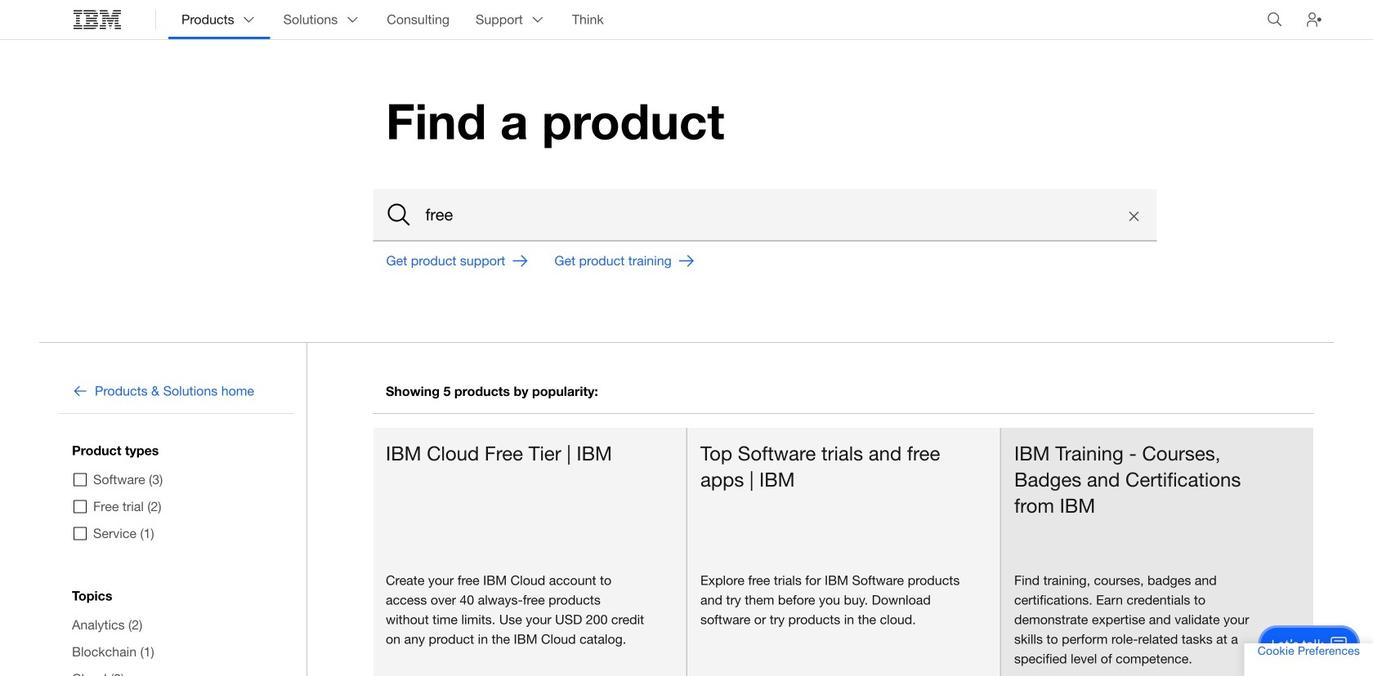 Task type: describe. For each thing, give the bounding box(es) containing it.
2 test region from the left
[[687, 428, 1001, 677]]

search element
[[373, 189, 1157, 242]]

Search text field
[[373, 189, 1157, 242]]



Task type: locate. For each thing, give the bounding box(es) containing it.
1 test region from the left
[[373, 428, 687, 677]]

let's talk element
[[1272, 636, 1324, 654]]

test region
[[373, 428, 687, 677], [687, 428, 1001, 677]]



Task type: vqa. For each thing, say whether or not it's contained in the screenshot.
LET'S TALK ELEMENT
yes



